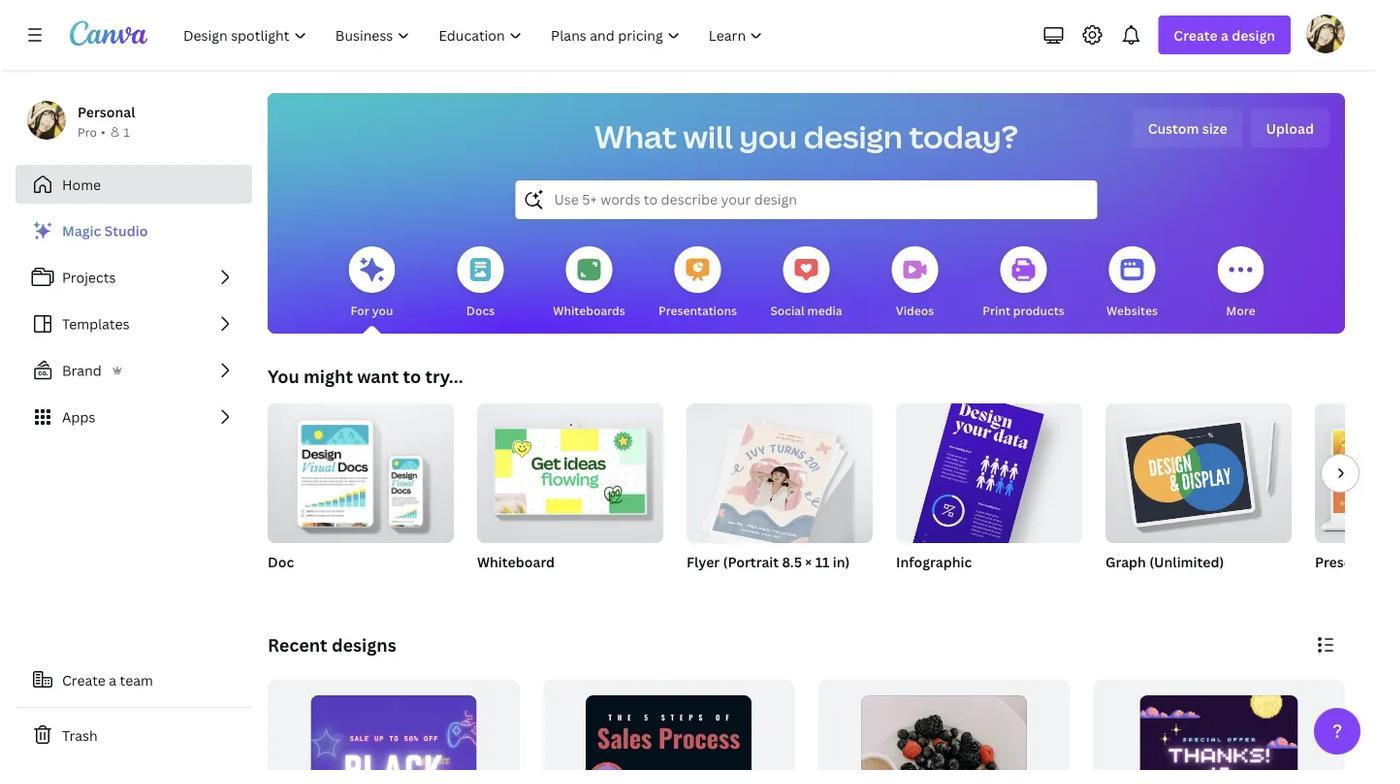 Task type: vqa. For each thing, say whether or not it's contained in the screenshot.
THE MAGIC SWITCH
no



Task type: describe. For each thing, give the bounding box(es) containing it.
unlimited
[[477, 578, 532, 594]]

flyer
[[687, 552, 720, 571]]

more button
[[1218, 233, 1264, 334]]

whiteboards
[[553, 302, 625, 318]]

(unlimited)
[[1150, 552, 1224, 571]]

doc group
[[268, 396, 454, 596]]

group for whiteboard
[[477, 396, 663, 543]]

(portrait
[[723, 552, 779, 571]]

list containing magic studio
[[16, 211, 252, 436]]

print products button
[[983, 233, 1065, 334]]

create for create a design
[[1174, 26, 1218, 44]]

upload button
[[1251, 109, 1330, 147]]

0 vertical spatial you
[[739, 115, 797, 158]]

•
[[101, 124, 105, 140]]

create a design button
[[1158, 16, 1291, 54]]

stephanie aranda image
[[1306, 14, 1345, 53]]

group for infographic
[[894, 390, 1082, 637]]

team
[[120, 671, 153, 689]]

infographic group
[[894, 390, 1082, 637]]

flyer (portrait 8.5 × 11 in) group
[[687, 396, 873, 596]]

videos button
[[892, 233, 938, 334]]

group for doc
[[268, 396, 454, 543]]

whiteboard group
[[477, 396, 663, 596]]

you might want to try...
[[268, 364, 463, 388]]

more
[[1226, 302, 1256, 318]]

social
[[770, 302, 805, 318]]

a for design
[[1221, 26, 1229, 44]]

whiteboard
[[477, 552, 555, 571]]

pro •
[[78, 124, 105, 140]]

1
[[124, 124, 130, 140]]

Search search field
[[554, 181, 1059, 218]]

8.5
[[782, 552, 802, 571]]

print products
[[983, 302, 1065, 318]]

a for team
[[109, 671, 116, 689]]

whiteboards button
[[553, 233, 625, 334]]

custom size button
[[1132, 109, 1243, 147]]

size
[[1203, 119, 1227, 137]]

recent designs
[[268, 633, 396, 657]]

to
[[403, 364, 421, 388]]

magic
[[62, 222, 101, 240]]

graph (unlimited)
[[1106, 552, 1224, 571]]

graph
[[1106, 552, 1146, 571]]

what
[[595, 115, 677, 158]]

create a team button
[[16, 660, 252, 699]]

for you button
[[349, 233, 395, 334]]

want
[[357, 364, 399, 388]]

11
[[815, 552, 830, 571]]

personal
[[78, 102, 135, 121]]

websites button
[[1107, 233, 1158, 334]]

media
[[808, 302, 842, 318]]

print
[[983, 302, 1011, 318]]

pro
[[78, 124, 97, 140]]

1 vertical spatial design
[[804, 115, 903, 158]]



Task type: locate. For each thing, give the bounding box(es) containing it.
social media button
[[770, 233, 842, 334]]

a inside dropdown button
[[1221, 26, 1229, 44]]

try...
[[425, 364, 463, 388]]

design up the search search box
[[804, 115, 903, 158]]

presentations
[[659, 302, 737, 318]]

0 vertical spatial a
[[1221, 26, 1229, 44]]

top level navigation element
[[171, 16, 779, 54]]

presentations button
[[659, 233, 737, 334]]

0 horizontal spatial create
[[62, 671, 106, 689]]

×
[[805, 552, 812, 571]]

brand link
[[16, 351, 252, 390]]

create
[[1174, 26, 1218, 44], [62, 671, 106, 689]]

apps
[[62, 408, 95, 426]]

create inside dropdown button
[[1174, 26, 1218, 44]]

1 horizontal spatial create
[[1174, 26, 1218, 44]]

presentat
[[1315, 552, 1376, 571]]

0 vertical spatial design
[[1232, 26, 1275, 44]]

in)
[[833, 552, 850, 571]]

1 horizontal spatial you
[[739, 115, 797, 158]]

0 horizontal spatial design
[[804, 115, 903, 158]]

group
[[894, 390, 1082, 637], [268, 396, 454, 543], [477, 396, 663, 543], [687, 396, 873, 549], [1106, 396, 1292, 543], [1315, 403, 1376, 543]]

infographic
[[896, 552, 972, 571]]

presentation (16:9) group
[[1315, 403, 1376, 596]]

design inside dropdown button
[[1232, 26, 1275, 44]]

None search field
[[515, 180, 1097, 219]]

you
[[268, 364, 299, 388]]

list
[[16, 211, 252, 436]]

0 horizontal spatial you
[[372, 302, 393, 318]]

group for graph (unlimited)
[[1106, 396, 1292, 543]]

design
[[1232, 26, 1275, 44], [804, 115, 903, 158]]

magic studio link
[[16, 211, 252, 250]]

create for create a team
[[62, 671, 106, 689]]

design left stephanie aranda image
[[1232, 26, 1275, 44]]

products
[[1013, 302, 1065, 318]]

custom
[[1148, 119, 1199, 137]]

for you
[[351, 302, 393, 318]]

designs
[[332, 633, 396, 657]]

a left team
[[109, 671, 116, 689]]

flyer (portrait 8.5 × 11 in)
[[687, 552, 850, 571]]

apps link
[[16, 398, 252, 436]]

websites
[[1107, 302, 1158, 318]]

trash link
[[16, 716, 252, 755]]

you right the will
[[739, 115, 797, 158]]

1 vertical spatial create
[[62, 671, 106, 689]]

for
[[351, 302, 369, 318]]

1 vertical spatial you
[[372, 302, 393, 318]]

a up size
[[1221, 26, 1229, 44]]

templates
[[62, 315, 130, 333]]

trash
[[62, 726, 98, 744]]

videos
[[896, 302, 934, 318]]

might
[[304, 364, 353, 388]]

0 horizontal spatial a
[[109, 671, 116, 689]]

1 horizontal spatial design
[[1232, 26, 1275, 44]]

group for presentat
[[1315, 403, 1376, 543]]

what will you design today?
[[595, 115, 1018, 158]]

docs
[[466, 302, 495, 318]]

1 horizontal spatial a
[[1221, 26, 1229, 44]]

upload
[[1266, 119, 1314, 137]]

0 vertical spatial create
[[1174, 26, 1218, 44]]

templates link
[[16, 305, 252, 343]]

create a team
[[62, 671, 153, 689]]

whiteboard unlimited
[[477, 552, 555, 594]]

create a design
[[1174, 26, 1275, 44]]

custom size
[[1148, 119, 1227, 137]]

today?
[[909, 115, 1018, 158]]

create inside button
[[62, 671, 106, 689]]

home
[[62, 175, 101, 193]]

social media
[[770, 302, 842, 318]]

projects
[[62, 268, 116, 287]]

docs button
[[457, 233, 504, 334]]

graph (unlimited) group
[[1106, 396, 1292, 596]]

a inside button
[[109, 671, 116, 689]]

brand
[[62, 361, 102, 380]]

you right for
[[372, 302, 393, 318]]

a
[[1221, 26, 1229, 44], [109, 671, 116, 689]]

you
[[739, 115, 797, 158], [372, 302, 393, 318]]

doc
[[268, 552, 294, 571]]

recent
[[268, 633, 327, 657]]

will
[[683, 115, 733, 158]]

create up custom size dropdown button
[[1174, 26, 1218, 44]]

1 vertical spatial a
[[109, 671, 116, 689]]

magic studio
[[62, 222, 148, 240]]

projects link
[[16, 258, 252, 297]]

group for flyer (portrait 8.5 × 11 in)
[[687, 396, 873, 549]]

you inside button
[[372, 302, 393, 318]]

create left team
[[62, 671, 106, 689]]

studio
[[104, 222, 148, 240]]

home link
[[16, 165, 252, 204]]



